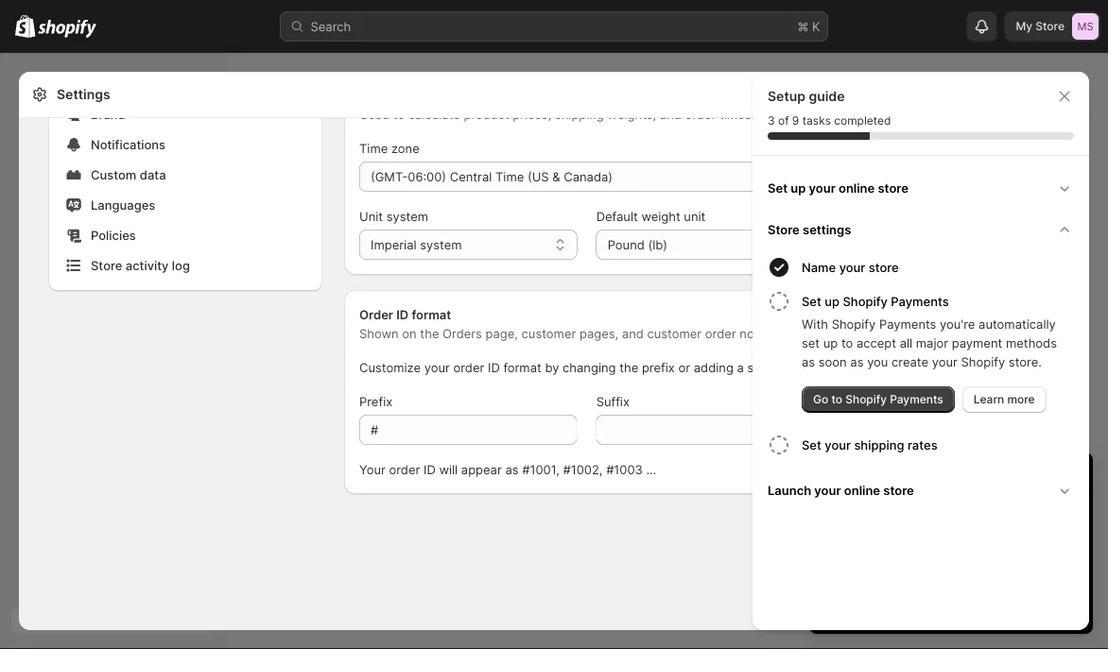 Task type: locate. For each thing, give the bounding box(es) containing it.
0 vertical spatial format
[[412, 307, 452, 322]]

customize your order id format by changing the prefix or adding a suffix. changes are applied to future orders.
[[360, 360, 1004, 375]]

notifications link
[[61, 132, 310, 158]]

suffix.
[[748, 360, 783, 375]]

2 horizontal spatial id
[[488, 360, 500, 375]]

trial
[[875, 470, 908, 493]]

mark set up shopify payments as done image
[[768, 290, 791, 313]]

up up store settings
[[791, 181, 806, 195]]

2 vertical spatial store
[[884, 483, 915, 498]]

#1003
[[607, 463, 643, 477]]

payments up all
[[880, 317, 937, 332]]

prefix
[[642, 360, 675, 375]]

#1002,
[[563, 463, 603, 477]]

store settings
[[768, 222, 852, 237]]

your for customize your order id format by changing the prefix or adding a suffix. changes are applied to future orders.
[[424, 360, 450, 375]]

customer up by
[[522, 326, 577, 341]]

learn more link
[[963, 387, 1047, 413]]

as left #1001,
[[506, 463, 519, 477]]

prices,
[[513, 107, 552, 122]]

and right pages,
[[622, 326, 644, 341]]

3
[[768, 114, 775, 128]]

store right my
[[1036, 19, 1065, 33]]

store inside "settings" dialog
[[91, 258, 122, 273]]

custom
[[91, 167, 137, 182]]

as left the 'you'
[[851, 355, 864, 369]]

store inside button
[[768, 222, 800, 237]]

your
[[809, 181, 836, 195], [840, 260, 866, 275], [933, 355, 958, 369], [424, 360, 450, 375], [825, 438, 851, 453], [815, 483, 842, 498]]

up for your
[[791, 181, 806, 195]]

orders
[[443, 326, 482, 341]]

your down major
[[933, 355, 958, 369]]

shown
[[360, 326, 399, 341]]

orders. up the create
[[877, 326, 918, 341]]

0 horizontal spatial time
[[360, 141, 388, 156]]

0 vertical spatial set
[[768, 181, 788, 195]]

2 vertical spatial id
[[424, 463, 436, 477]]

order up 'adding' at the right of the page
[[706, 326, 737, 341]]

changes
[[787, 360, 838, 375]]

up inside button
[[791, 181, 806, 195]]

system up imperial system
[[387, 209, 429, 224]]

adding
[[694, 360, 734, 375]]

set your shipping rates
[[802, 438, 938, 453]]

store activity log link
[[61, 253, 310, 279]]

format left by
[[504, 360, 542, 375]]

order inside order id format shown on the orders page, customer pages, and customer order notifications to identify orders.
[[706, 326, 737, 341]]

1 vertical spatial id
[[488, 360, 500, 375]]

accept
[[857, 336, 897, 351]]

store left settings
[[768, 222, 800, 237]]

data
[[140, 167, 166, 182]]

&
[[553, 169, 561, 184]]

online
[[839, 181, 875, 195], [845, 483, 881, 498]]

set up shopify payments
[[802, 294, 950, 309]]

imperial
[[371, 237, 417, 252]]

up inside button
[[825, 294, 840, 309]]

unit
[[684, 209, 706, 224]]

up up soon
[[824, 336, 838, 351]]

setup guide
[[768, 88, 845, 105]]

1 vertical spatial and
[[622, 326, 644, 341]]

payments down name your store button
[[892, 294, 950, 309]]

your inside "settings" dialog
[[424, 360, 450, 375]]

1 horizontal spatial store
[[768, 222, 800, 237]]

shopify up accept at the bottom right of page
[[832, 317, 876, 332]]

0 horizontal spatial as
[[506, 463, 519, 477]]

1 horizontal spatial your
[[829, 470, 869, 493]]

log
[[172, 258, 190, 273]]

guide
[[809, 88, 845, 105]]

customer up customize your order id format by changing the prefix or adding a suffix. changes are applied to future orders.
[[648, 326, 702, 341]]

your trial just started button
[[810, 453, 1094, 493]]

payment
[[953, 336, 1003, 351]]

id left will
[[424, 463, 436, 477]]

custom data link
[[61, 162, 310, 188]]

store down policies
[[91, 258, 122, 273]]

0 horizontal spatial store
[[91, 258, 122, 273]]

up inside with shopify payments you're automatically set up to accept all major payment methods as soon as you create your shopify store.
[[824, 336, 838, 351]]

shipping right prices,
[[555, 107, 605, 122]]

set up store settings
[[768, 181, 788, 195]]

0 horizontal spatial customer
[[522, 326, 577, 341]]

set inside set up shopify payments button
[[802, 294, 822, 309]]

your down set your shipping rates
[[829, 470, 869, 493]]

the right on
[[420, 326, 439, 341]]

will
[[439, 463, 458, 477]]

0 horizontal spatial and
[[622, 326, 644, 341]]

0 vertical spatial store
[[878, 181, 909, 195]]

up
[[791, 181, 806, 195], [825, 294, 840, 309], [824, 336, 838, 351]]

your inside "settings" dialog
[[360, 463, 386, 477]]

and
[[660, 107, 682, 122], [622, 326, 644, 341]]

mark set your shipping rates as done image
[[768, 434, 791, 457]]

2 horizontal spatial as
[[851, 355, 864, 369]]

your down prefix
[[360, 463, 386, 477]]

1 horizontal spatial orders.
[[963, 360, 1004, 375]]

set inside set up your online store button
[[768, 181, 788, 195]]

pound (lb)
[[608, 237, 668, 252]]

learn
[[974, 393, 1005, 407]]

0 horizontal spatial orders.
[[877, 326, 918, 341]]

are
[[842, 360, 860, 375]]

1 vertical spatial format
[[504, 360, 542, 375]]

payments inside button
[[892, 294, 950, 309]]

policies link
[[61, 222, 310, 249]]

0 vertical spatial system
[[387, 209, 429, 224]]

0 vertical spatial time
[[360, 141, 388, 156]]

shopify up identify
[[843, 294, 888, 309]]

orders. inside order id format shown on the orders page, customer pages, and customer order notifications to identify orders.
[[877, 326, 918, 341]]

0 vertical spatial the
[[420, 326, 439, 341]]

0 horizontal spatial your
[[360, 463, 386, 477]]

0 horizontal spatial id
[[397, 307, 409, 322]]

1 vertical spatial set
[[802, 294, 822, 309]]

and right weights,
[[660, 107, 682, 122]]

completed
[[835, 114, 892, 128]]

your right launch at the bottom right
[[815, 483, 842, 498]]

k
[[813, 19, 821, 34]]

(us
[[528, 169, 549, 184]]

name your store button
[[802, 251, 1082, 285]]

0 horizontal spatial the
[[420, 326, 439, 341]]

shopify image
[[15, 15, 35, 38]]

page,
[[486, 326, 518, 341]]

1 vertical spatial payments
[[880, 317, 937, 332]]

2 vertical spatial store
[[91, 258, 122, 273]]

used to calculate product prices, shipping weights, and order times.
[[360, 107, 755, 122]]

set up with
[[802, 294, 822, 309]]

policies
[[91, 228, 136, 243]]

time
[[360, 141, 388, 156], [496, 169, 524, 184]]

languages
[[91, 198, 155, 212]]

1 vertical spatial store
[[869, 260, 900, 275]]

up up with
[[825, 294, 840, 309]]

store
[[1036, 19, 1065, 33], [768, 222, 800, 237], [91, 258, 122, 273]]

store.
[[1009, 355, 1042, 369]]

my store image
[[1073, 13, 1099, 40]]

1 vertical spatial up
[[825, 294, 840, 309]]

store up the set up shopify payments
[[869, 260, 900, 275]]

id down the page,
[[488, 360, 500, 375]]

0 vertical spatial store
[[1036, 19, 1065, 33]]

your inside dropdown button
[[829, 470, 869, 493]]

0 vertical spatial id
[[397, 307, 409, 322]]

time left zone
[[360, 141, 388, 156]]

used
[[360, 107, 390, 122]]

2 vertical spatial up
[[824, 336, 838, 351]]

store
[[878, 181, 909, 195], [869, 260, 900, 275], [884, 483, 915, 498]]

id
[[397, 307, 409, 322], [488, 360, 500, 375], [424, 463, 436, 477]]

online down set your shipping rates
[[845, 483, 881, 498]]

3 of 9 tasks completed
[[768, 114, 892, 128]]

your trial just started element
[[810, 502, 1094, 635]]

2 vertical spatial payments
[[890, 393, 944, 407]]

2 vertical spatial set
[[802, 438, 822, 453]]

your up launch your online store
[[825, 438, 851, 453]]

times.
[[720, 107, 755, 122]]

your right name
[[840, 260, 866, 275]]

store activity log
[[91, 258, 190, 273]]

shopify
[[843, 294, 888, 309], [832, 317, 876, 332], [962, 355, 1006, 369], [846, 393, 887, 407]]

search
[[311, 19, 351, 34]]

learn more
[[974, 393, 1036, 407]]

online inside button
[[839, 181, 875, 195]]

set inside button
[[802, 438, 822, 453]]

1 vertical spatial online
[[845, 483, 881, 498]]

0 vertical spatial orders.
[[877, 326, 918, 341]]

0 vertical spatial shipping
[[555, 107, 605, 122]]

online up settings
[[839, 181, 875, 195]]

go
[[814, 393, 829, 407]]

major
[[917, 336, 949, 351]]

store down rates
[[884, 483, 915, 498]]

shopify down payment at the right
[[962, 355, 1006, 369]]

your inside "button"
[[815, 483, 842, 498]]

0 horizontal spatial format
[[412, 307, 452, 322]]

brand link
[[61, 101, 310, 128]]

1 vertical spatial the
[[620, 360, 639, 375]]

set up shopify payments button
[[802, 285, 1082, 315]]

1 vertical spatial system
[[420, 237, 462, 252]]

system right imperial
[[420, 237, 462, 252]]

payments down the create
[[890, 393, 944, 407]]

identify
[[830, 326, 874, 341]]

1 horizontal spatial shipping
[[855, 438, 905, 453]]

default
[[597, 209, 638, 224]]

to inside go to shopify payments link
[[832, 393, 843, 407]]

store up store settings button
[[878, 181, 909, 195]]

your for your trial just started
[[829, 470, 869, 493]]

your for set your shipping rates
[[825, 438, 851, 453]]

time zone
[[360, 141, 420, 156]]

the inside order id format shown on the orders page, customer pages, and customer order notifications to identify orders.
[[420, 326, 439, 341]]

the left prefix
[[620, 360, 639, 375]]

0 vertical spatial payments
[[892, 294, 950, 309]]

1 vertical spatial store
[[768, 222, 800, 237]]

Suffix text field
[[597, 415, 815, 446]]

unit system
[[360, 209, 429, 224]]

id up on
[[397, 307, 409, 322]]

set for set up your online store
[[768, 181, 788, 195]]

0 horizontal spatial shipping
[[555, 107, 605, 122]]

shipping inside "settings" dialog
[[555, 107, 605, 122]]

your down orders
[[424, 360, 450, 375]]

⌘ k
[[798, 19, 821, 34]]

set for set your shipping rates
[[802, 438, 822, 453]]

0 vertical spatial online
[[839, 181, 875, 195]]

online inside "button"
[[845, 483, 881, 498]]

1 vertical spatial time
[[496, 169, 524, 184]]

your trial just started
[[829, 470, 1016, 493]]

set right mark set your shipping rates as done image
[[802, 438, 822, 453]]

languages link
[[61, 192, 310, 219]]

as down set on the bottom right of page
[[802, 355, 816, 369]]

shipping up trial
[[855, 438, 905, 453]]

soon
[[819, 355, 847, 369]]

1 horizontal spatial and
[[660, 107, 682, 122]]

your for your order id will appear as #1001, #1002, #1003 ...
[[360, 463, 386, 477]]

1 horizontal spatial the
[[620, 360, 639, 375]]

1 vertical spatial shipping
[[855, 438, 905, 453]]

time left (us
[[496, 169, 524, 184]]

(gmt-
[[371, 169, 408, 184]]

orders. down payment at the right
[[963, 360, 1004, 375]]

1 horizontal spatial time
[[496, 169, 524, 184]]

0 vertical spatial up
[[791, 181, 806, 195]]

format up on
[[412, 307, 452, 322]]

notifications
[[740, 326, 812, 341]]

set
[[768, 181, 788, 195], [802, 294, 822, 309], [802, 438, 822, 453]]

1 horizontal spatial customer
[[648, 326, 702, 341]]

go to shopify payments
[[814, 393, 944, 407]]



Task type: describe. For each thing, give the bounding box(es) containing it.
set up your online store button
[[761, 167, 1082, 209]]

of
[[779, 114, 790, 128]]

weight
[[642, 209, 681, 224]]

you're
[[941, 317, 976, 332]]

create
[[892, 355, 929, 369]]

methods
[[1007, 336, 1058, 351]]

weights,
[[608, 107, 657, 122]]

shipping inside button
[[855, 438, 905, 453]]

future
[[925, 360, 960, 375]]

order id format shown on the orders page, customer pages, and customer order notifications to identify orders.
[[360, 307, 918, 341]]

set your shipping rates button
[[802, 429, 1082, 463]]

a
[[738, 360, 744, 375]]

to inside order id format shown on the orders page, customer pages, and customer order notifications to identify orders.
[[815, 326, 827, 341]]

your for name your store
[[840, 260, 866, 275]]

(gmt-06:00) central time (us & canada)
[[371, 169, 613, 184]]

with shopify payments you're automatically set up to accept all major payment methods as soon as you create your shopify store.
[[802, 317, 1058, 369]]

shopify down are
[[846, 393, 887, 407]]

my store
[[1017, 19, 1065, 33]]

by
[[545, 360, 560, 375]]

0 vertical spatial and
[[660, 107, 682, 122]]

launch your online store button
[[761, 470, 1082, 512]]

set for set up shopify payments
[[802, 294, 822, 309]]

order down orders
[[454, 360, 485, 375]]

activity
[[126, 258, 169, 273]]

up for shopify
[[825, 294, 840, 309]]

1 vertical spatial orders.
[[963, 360, 1004, 375]]

calculate
[[409, 107, 461, 122]]

on
[[402, 326, 417, 341]]

store for store activity log
[[91, 258, 122, 273]]

your inside with shopify payments you're automatically set up to accept all major payment methods as soon as you create your shopify store.
[[933, 355, 958, 369]]

to inside with shopify payments you're automatically set up to accept all major payment methods as soon as you create your shopify store.
[[842, 336, 854, 351]]

1 horizontal spatial as
[[802, 355, 816, 369]]

order
[[360, 307, 394, 322]]

(lb)
[[649, 237, 668, 252]]

payments inside with shopify payments you're automatically set up to accept all major payment methods as soon as you create your shopify store.
[[880, 317, 937, 332]]

your order id will appear as #1001, #1002, #1003 ...
[[360, 463, 657, 477]]

zone
[[392, 141, 420, 156]]

your for launch your online store
[[815, 483, 842, 498]]

and inside order id format shown on the orders page, customer pages, and customer order notifications to identify orders.
[[622, 326, 644, 341]]

system for imperial system
[[420, 237, 462, 252]]

changing
[[563, 360, 616, 375]]

shopify image
[[38, 19, 97, 38]]

more
[[1008, 393, 1036, 407]]

go to shopify payments link
[[802, 387, 955, 413]]

name
[[802, 260, 837, 275]]

1 horizontal spatial id
[[424, 463, 436, 477]]

store inside "button"
[[884, 483, 915, 498]]

settings
[[803, 222, 852, 237]]

canada)
[[564, 169, 613, 184]]

brand
[[91, 107, 126, 122]]

1 customer from the left
[[522, 326, 577, 341]]

format inside order id format shown on the orders page, customer pages, and customer order notifications to identify orders.
[[412, 307, 452, 322]]

or
[[679, 360, 691, 375]]

my
[[1017, 19, 1033, 33]]

order left "times."
[[685, 107, 717, 122]]

name your store
[[802, 260, 900, 275]]

launch your online store
[[768, 483, 915, 498]]

1 horizontal spatial format
[[504, 360, 542, 375]]

store settings button
[[761, 209, 1082, 251]]

shopify inside button
[[843, 294, 888, 309]]

just
[[913, 470, 946, 493]]

as inside "settings" dialog
[[506, 463, 519, 477]]

Prefix text field
[[360, 415, 578, 446]]

system for unit system
[[387, 209, 429, 224]]

#1001,
[[522, 463, 560, 477]]

applied
[[864, 360, 906, 375]]

set up your online store
[[768, 181, 909, 195]]

unit
[[360, 209, 383, 224]]

pages,
[[580, 326, 619, 341]]

06:00)
[[408, 169, 447, 184]]

payments for go to shopify payments
[[890, 393, 944, 407]]

customize
[[360, 360, 421, 375]]

default weight unit
[[597, 209, 706, 224]]

appear
[[462, 463, 502, 477]]

2 customer from the left
[[648, 326, 702, 341]]

suffix
[[597, 395, 630, 409]]

...
[[647, 463, 657, 477]]

payments for set up shopify payments
[[892, 294, 950, 309]]

launch
[[768, 483, 812, 498]]

set up shopify payments element
[[764, 315, 1082, 413]]

rates
[[908, 438, 938, 453]]

id inside order id format shown on the orders page, customer pages, and customer order notifications to identify orders.
[[397, 307, 409, 322]]

store for store settings
[[768, 222, 800, 237]]

imperial system
[[371, 237, 462, 252]]

with
[[802, 317, 829, 332]]

⌘
[[798, 19, 809, 34]]

settings dialog
[[19, 0, 1090, 646]]

you
[[868, 355, 889, 369]]

pound
[[608, 237, 645, 252]]

2 horizontal spatial store
[[1036, 19, 1065, 33]]

setup
[[768, 88, 806, 105]]

tasks
[[803, 114, 832, 128]]

product
[[464, 107, 509, 122]]

notifications
[[91, 137, 166, 152]]

your up settings
[[809, 181, 836, 195]]

order left will
[[389, 463, 420, 477]]

setup guide dialog
[[753, 72, 1090, 631]]



Task type: vqa. For each thing, say whether or not it's contained in the screenshot.
Pound (lb)
yes



